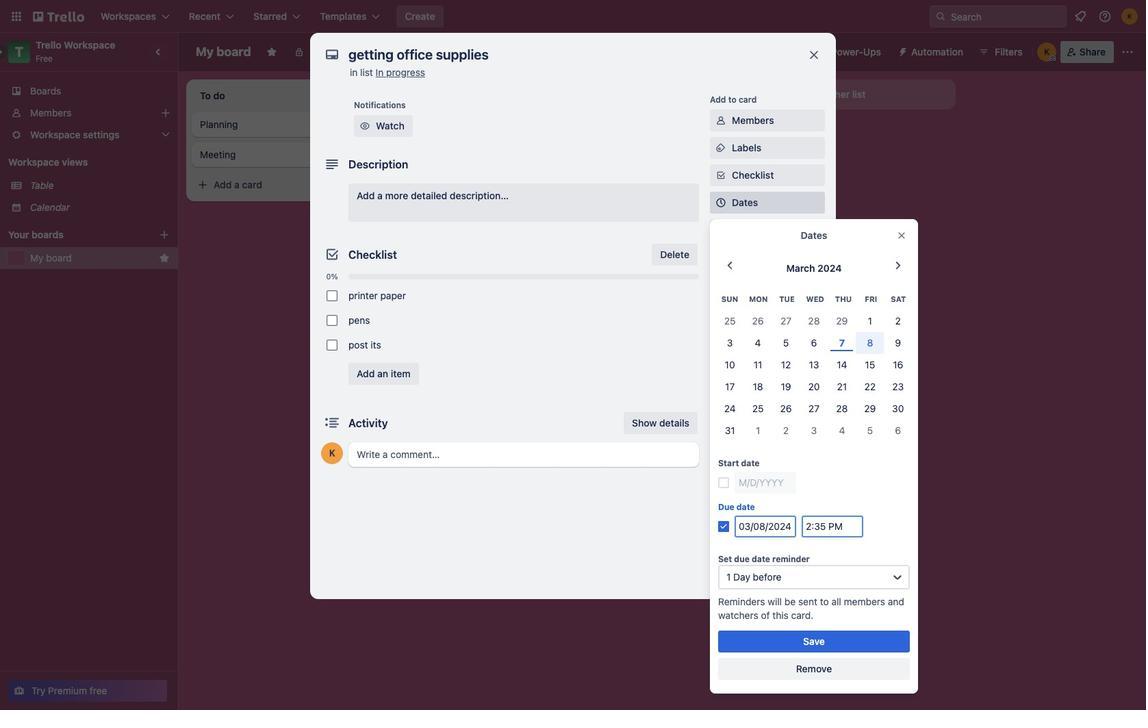 Task type: vqa. For each thing, say whether or not it's contained in the screenshot.
right Ruby Anderson (rubyanderson7) icon
no



Task type: locate. For each thing, give the bounding box(es) containing it.
office
[[428, 118, 454, 130]]

23 button
[[884, 376, 912, 398]]

25 down add button on the right bottom of the page
[[752, 403, 764, 415]]

remove
[[796, 663, 832, 675]]

0 horizontal spatial 3 button
[[716, 332, 744, 354]]

0 horizontal spatial 28
[[808, 315, 820, 327]]

29 button up '7'
[[828, 310, 856, 332]]

1 sm image from the top
[[714, 251, 728, 264]]

sm image inside cover link
[[714, 251, 728, 264]]

25 button down sun
[[716, 310, 744, 332]]

add a card down meeting
[[214, 179, 262, 190]]

2 up move link
[[783, 425, 789, 436]]

1 vertical spatial power-
[[710, 314, 739, 324]]

16
[[893, 359, 904, 371]]

2 up 9 on the right of page
[[896, 315, 901, 327]]

a left more in the top of the page
[[377, 190, 383, 201]]

reminders will be sent to all members and watchers of this card.
[[718, 596, 905, 621]]

due
[[718, 502, 735, 513]]

detailed
[[411, 190, 447, 201]]

power-ups up add another list button
[[831, 46, 881, 58]]

sun
[[722, 295, 738, 304]]

0 vertical spatial create from template… image
[[740, 118, 751, 129]]

2 horizontal spatial power-
[[831, 46, 863, 58]]

1 vertical spatial list
[[853, 88, 866, 100]]

5 down 22 button
[[867, 425, 873, 436]]

1 vertical spatial dates
[[801, 229, 828, 241]]

add a card down add a more detailed description…
[[408, 217, 457, 229]]

28 down 21 button
[[837, 403, 848, 415]]

3 up 10
[[727, 337, 733, 349]]

date
[[741, 458, 760, 469], [737, 502, 755, 513], [752, 554, 771, 565]]

0 horizontal spatial list
[[360, 66, 373, 78]]

ups up 12
[[785, 334, 803, 345]]

open information menu image
[[1099, 10, 1112, 23]]

t link
[[8, 41, 30, 63]]

my inside board name text box
[[196, 45, 214, 59]]

sm image for cover
[[714, 251, 728, 264]]

29
[[837, 315, 848, 327], [865, 403, 876, 415]]

1 vertical spatial share
[[732, 560, 758, 572]]

0 vertical spatial date
[[741, 458, 760, 469]]

28 button down 21
[[828, 398, 856, 420]]

power-ups button
[[804, 41, 890, 63]]

private
[[310, 46, 342, 58]]

sm image up start
[[714, 444, 728, 458]]

1 vertical spatial 4 button
[[828, 420, 856, 442]]

4
[[755, 337, 761, 349], [839, 425, 845, 436]]

to left all
[[820, 596, 829, 608]]

a
[[234, 179, 240, 190], [458, 186, 462, 197], [377, 190, 383, 201], [429, 217, 434, 229]]

add a card
[[214, 179, 262, 190], [408, 217, 457, 229]]

card down the meeting link
[[242, 179, 262, 190]]

reminders
[[718, 596, 765, 608]]

more
[[385, 190, 408, 201]]

my board left star or unstar board icon
[[196, 45, 251, 59]]

5 button
[[772, 332, 800, 354], [856, 420, 884, 442]]

6 for the left 6 button
[[811, 337, 817, 349]]

automation up 17
[[710, 368, 757, 379]]

M/D/YYYY text field
[[735, 472, 797, 494]]

0 vertical spatial 28
[[808, 315, 820, 327]]

sm image inside move link
[[714, 444, 728, 458]]

my left star or unstar board icon
[[196, 45, 214, 59]]

29 button down "22"
[[856, 398, 884, 420]]

0 horizontal spatial 5
[[783, 337, 789, 349]]

1 horizontal spatial 4
[[839, 425, 845, 436]]

your boards
[[8, 229, 64, 240]]

0 vertical spatial my board
[[196, 45, 251, 59]]

1 up 8
[[868, 315, 873, 327]]

date right due
[[737, 502, 755, 513]]

0 vertical spatial 1 button
[[856, 310, 884, 332]]

sm image inside watch button
[[358, 119, 372, 133]]

31 button
[[716, 420, 744, 442]]

1 vertical spatial 6 button
[[884, 420, 912, 442]]

2 button up 9 on the right of page
[[884, 310, 912, 332]]

power- up another
[[831, 46, 863, 58]]

and
[[888, 596, 905, 608]]

None text field
[[342, 42, 794, 67]]

starred icon image
[[159, 253, 170, 264]]

Search field
[[947, 6, 1066, 27]]

0 vertical spatial 6
[[811, 337, 817, 349]]

1 button
[[856, 310, 884, 332], [744, 420, 772, 442]]

trello workspace free
[[36, 39, 115, 64]]

my board down the boards
[[30, 252, 72, 264]]

1 horizontal spatial members
[[732, 114, 774, 126]]

sm image inside archive link
[[714, 532, 728, 546]]

show details link
[[624, 412, 698, 434]]

members link down boards
[[0, 102, 178, 124]]

members link
[[0, 102, 178, 124], [710, 110, 825, 131]]

kendallparks02 (kendallparks02) image
[[1122, 8, 1138, 25], [1037, 42, 1057, 62], [321, 442, 343, 464]]

in
[[376, 66, 384, 78]]

dates inside button
[[732, 197, 758, 208]]

sm image inside copy link
[[714, 471, 728, 485]]

28 down wed
[[808, 315, 820, 327]]

sm image down start
[[714, 471, 728, 485]]

1 vertical spatial add a card
[[408, 217, 457, 229]]

board down the boards
[[46, 252, 72, 264]]

28 button down wed
[[800, 310, 828, 332]]

4 button down 21 button
[[828, 420, 856, 442]]

sent
[[799, 596, 818, 608]]

18 button
[[744, 376, 772, 398]]

10
[[725, 359, 735, 371]]

0 vertical spatial share
[[1080, 46, 1106, 58]]

sm image left "make"
[[714, 499, 728, 512]]

dates up march 2024
[[801, 229, 828, 241]]

2 sm image from the top
[[714, 471, 728, 485]]

1 horizontal spatial kendallparks02 (kendallparks02) image
[[1037, 42, 1057, 62]]

29 up '7'
[[837, 315, 848, 327]]

add a card button down the meeting link
[[192, 174, 342, 196]]

1 vertical spatial sm image
[[714, 471, 728, 485]]

0 vertical spatial kendallparks02 (kendallparks02) image
[[1122, 8, 1138, 25]]

members up the labels
[[732, 114, 774, 126]]

1 up move link
[[756, 425, 760, 436]]

12
[[781, 359, 791, 371]]

0 horizontal spatial share button
[[710, 555, 825, 577]]

sm image right power-ups button
[[892, 41, 912, 60]]

board
[[376, 46, 403, 58]]

checklist group
[[321, 284, 699, 358]]

1 vertical spatial 3
[[811, 425, 817, 436]]

power- down sun
[[710, 314, 739, 324]]

trello workspace link
[[36, 39, 115, 51]]

5 for rightmost the 5 button
[[867, 425, 873, 436]]

1 vertical spatial 25 button
[[744, 398, 772, 420]]

workspace right trello
[[64, 39, 115, 51]]

card.
[[791, 610, 814, 621]]

1 horizontal spatial board
[[217, 45, 251, 59]]

0 horizontal spatial 2 button
[[772, 420, 800, 442]]

1 horizontal spatial my board
[[196, 45, 251, 59]]

0 vertical spatial power-
[[831, 46, 863, 58]]

cover
[[732, 251, 759, 263]]

25 down sun
[[724, 315, 736, 327]]

0 vertical spatial 26
[[752, 315, 764, 327]]

set
[[718, 554, 732, 565]]

prototype
[[416, 168, 459, 179]]

checklist up printer paper
[[349, 249, 397, 261]]

3 sm image from the top
[[714, 532, 728, 546]]

add a card for the bottommost "add a card" button
[[408, 217, 457, 229]]

1 horizontal spatial workspace
[[64, 39, 115, 51]]

14 button
[[828, 354, 856, 376]]

0 vertical spatial power-ups
[[831, 46, 881, 58]]

checklist down the labels
[[732, 169, 774, 181]]

2 vertical spatial create from template… image
[[545, 218, 556, 229]]

1 vertical spatial 29
[[865, 403, 876, 415]]

board link
[[353, 41, 411, 63]]

sm image for archive
[[714, 532, 728, 546]]

workspace
[[64, 39, 115, 51], [8, 156, 59, 168]]

4 for 4 'button' to the bottom
[[839, 425, 845, 436]]

to
[[729, 95, 737, 105], [820, 596, 829, 608]]

date for due date
[[737, 502, 755, 513]]

1 horizontal spatial 27
[[809, 403, 820, 415]]

0 vertical spatial automation
[[912, 46, 964, 58]]

sm image down 'add to card'
[[714, 114, 728, 127]]

power-
[[831, 46, 863, 58], [710, 314, 739, 324], [753, 334, 785, 345]]

1 vertical spatial kendallparks02 (kendallparks02) image
[[1037, 42, 1057, 62]]

26 button up add power-ups
[[744, 310, 772, 332]]

switch to… image
[[10, 10, 23, 23]]

item
[[391, 368, 411, 379]]

list right another
[[853, 88, 866, 100]]

27 button down tue
[[772, 310, 800, 332]]

test prototype
[[394, 168, 459, 179]]

card down add a more detailed description…
[[437, 217, 457, 229]]

3 down 20 button
[[811, 425, 817, 436]]

28 for bottom 28 button
[[837, 403, 848, 415]]

printer paper checkbox
[[327, 290, 338, 301]]

0 vertical spatial 5
[[783, 337, 789, 349]]

my down your boards
[[30, 252, 44, 264]]

4 button up 11
[[744, 332, 772, 354]]

sm image left cover
[[714, 251, 728, 264]]

6
[[811, 337, 817, 349], [895, 425, 901, 436]]

date down "move"
[[741, 458, 760, 469]]

list
[[360, 66, 373, 78], [853, 88, 866, 100]]

3 button up 10
[[716, 332, 744, 354]]

create from template… image for the bottommost "add a card" button
[[545, 218, 556, 229]]

5 button up 12
[[772, 332, 800, 354]]

27 button down '20'
[[800, 398, 828, 420]]

9 button
[[884, 332, 912, 354]]

board inside 'my board' link
[[46, 252, 72, 264]]

members down boards
[[30, 107, 72, 118]]

0 horizontal spatial 1 button
[[744, 420, 772, 442]]

sm image inside make template "link"
[[714, 499, 728, 512]]

28 for topmost 28 button
[[808, 315, 820, 327]]

26 button down 19
[[772, 398, 800, 420]]

12 button
[[772, 354, 800, 376]]

0 vertical spatial my
[[196, 45, 214, 59]]

1 vertical spatial my board
[[30, 252, 72, 264]]

try premium free button
[[8, 680, 167, 702]]

2 vertical spatial sm image
[[714, 532, 728, 546]]

6 button up 13
[[800, 332, 828, 354]]

workspace up table
[[8, 156, 59, 168]]

labels link
[[710, 137, 825, 159]]

2 button down add button button at the right bottom
[[772, 420, 800, 442]]

0 horizontal spatial to
[[729, 95, 737, 105]]

0 vertical spatial 6 button
[[800, 332, 828, 354]]

create from template… image for the left "add a card" button
[[351, 179, 362, 190]]

1 left day
[[727, 571, 731, 583]]

27 down tue
[[781, 315, 792, 327]]

4 down 21 button
[[839, 425, 845, 436]]

your boards with 1 items element
[[8, 227, 138, 243]]

planning link
[[200, 118, 359, 131]]

dates down checklist button
[[732, 197, 758, 208]]

0 vertical spatial 2
[[896, 315, 901, 327]]

M/D/YYYY text field
[[735, 516, 797, 538]]

1 horizontal spatial 5
[[867, 425, 873, 436]]

0 vertical spatial ups
[[863, 46, 881, 58]]

1 horizontal spatial ups
[[785, 334, 803, 345]]

0 horizontal spatial ups
[[739, 314, 755, 324]]

23
[[893, 381, 904, 393]]

sm image left the watch
[[358, 119, 372, 133]]

1 horizontal spatial automation
[[912, 46, 964, 58]]

2 horizontal spatial create from template… image
[[740, 118, 751, 129]]

dates
[[732, 197, 758, 208], [801, 229, 828, 241]]

sm image for copy
[[714, 471, 728, 485]]

a down meeting
[[234, 179, 240, 190]]

0 horizontal spatial board
[[46, 252, 72, 264]]

notifications
[[354, 100, 406, 110]]

sm image
[[714, 251, 728, 264], [714, 471, 728, 485], [714, 532, 728, 546]]

private button
[[285, 41, 350, 63]]

1 horizontal spatial share
[[1080, 46, 1106, 58]]

workspace inside trello workspace free
[[64, 39, 115, 51]]

make template
[[732, 499, 799, 511]]

1 horizontal spatial my
[[196, 45, 214, 59]]

2 vertical spatial power-
[[753, 334, 785, 345]]

power- inside button
[[831, 46, 863, 58]]

will
[[768, 596, 782, 608]]

Add time text field
[[802, 516, 864, 538]]

1 horizontal spatial add a card button
[[386, 212, 537, 234]]

1 vertical spatial create from template… image
[[351, 179, 362, 190]]

to up the labels
[[729, 95, 737, 105]]

power- up 11
[[753, 334, 785, 345]]

sm image up set
[[714, 532, 728, 546]]

25 button down the 18
[[744, 398, 772, 420]]

sm image for move
[[714, 444, 728, 458]]

1 vertical spatial 25
[[752, 403, 764, 415]]

21 button
[[828, 376, 856, 398]]

1 horizontal spatial 4 button
[[828, 420, 856, 442]]

1 horizontal spatial 1
[[756, 425, 760, 436]]

26 up add power-ups
[[752, 315, 764, 327]]

22 button
[[856, 376, 884, 398]]

date up before
[[752, 554, 771, 565]]

1 button up 8
[[856, 310, 884, 332]]

1 horizontal spatial 3 button
[[800, 420, 828, 442]]

3 button
[[716, 332, 744, 354], [800, 420, 828, 442]]

4 up 11
[[755, 337, 761, 349]]

my board inside board name text box
[[196, 45, 251, 59]]

add board image
[[159, 229, 170, 240]]

add a card button down this card is a template.
[[386, 212, 537, 234]]

29 down 22 button
[[865, 403, 876, 415]]

0 vertical spatial 4
[[755, 337, 761, 349]]

ups up add another list button
[[863, 46, 881, 58]]

members link up labels link
[[710, 110, 825, 131]]

1 button up "move"
[[744, 420, 772, 442]]

share for bottom 'share' "button"
[[732, 560, 758, 572]]

star or unstar board image
[[266, 47, 277, 58]]

description…
[[450, 190, 509, 201]]

0 vertical spatial 4 button
[[744, 332, 772, 354]]

sm image
[[892, 41, 912, 60], [714, 114, 728, 127], [358, 119, 372, 133], [714, 141, 728, 155], [714, 444, 728, 458], [714, 499, 728, 512]]

ups down mon
[[739, 314, 755, 324]]

list right in
[[360, 66, 373, 78]]

1 horizontal spatial list
[[853, 88, 866, 100]]

sm image left the labels
[[714, 141, 728, 155]]

1 vertical spatial date
[[737, 502, 755, 513]]

6 down the 30 button
[[895, 425, 901, 436]]

create from template… image
[[740, 118, 751, 129], [351, 179, 362, 190], [545, 218, 556, 229]]

0 horizontal spatial kendallparks02 (kendallparks02) image
[[321, 442, 343, 464]]

automation button
[[892, 41, 972, 63]]

customize views image
[[418, 45, 431, 59]]

15
[[865, 359, 875, 371]]

1 vertical spatial 26
[[780, 403, 792, 415]]

add an item
[[357, 368, 411, 379]]

sm image inside labels link
[[714, 141, 728, 155]]

1 vertical spatial ups
[[739, 314, 755, 324]]

0 horizontal spatial automation
[[710, 368, 757, 379]]

automation inside button
[[912, 46, 964, 58]]

1 horizontal spatial to
[[820, 596, 829, 608]]

1 vertical spatial workspace
[[8, 156, 59, 168]]

this
[[411, 186, 427, 197]]

0 vertical spatial share button
[[1061, 41, 1114, 63]]

27 down 20 button
[[809, 403, 820, 415]]

22
[[865, 381, 876, 393]]

1 vertical spatial my
[[30, 252, 44, 264]]

1 vertical spatial 28
[[837, 403, 848, 415]]

0 horizontal spatial members
[[30, 107, 72, 118]]

board left star or unstar board icon
[[217, 45, 251, 59]]

5 up 12
[[783, 337, 789, 349]]

26 down "19" button
[[780, 403, 792, 415]]

its
[[371, 339, 381, 351]]

1 horizontal spatial checklist
[[732, 169, 774, 181]]

calendar
[[30, 201, 70, 213]]

automation
[[912, 46, 964, 58], [710, 368, 757, 379]]

1 horizontal spatial 28
[[837, 403, 848, 415]]

add a card button
[[192, 174, 342, 196], [386, 212, 537, 234]]

0 horizontal spatial 2
[[783, 425, 789, 436]]

power-ups down sun
[[710, 314, 755, 324]]

add a more detailed description…
[[357, 190, 509, 201]]

automation down search icon on the right of the page
[[912, 46, 964, 58]]

copy
[[732, 472, 756, 484]]

0 vertical spatial list
[[360, 66, 373, 78]]

3 button down 20 button
[[800, 420, 828, 442]]

26 button
[[744, 310, 772, 332], [772, 398, 800, 420]]

members
[[30, 107, 72, 118], [732, 114, 774, 126]]

1 horizontal spatial 6
[[895, 425, 901, 436]]

details
[[660, 417, 690, 429]]

0 horizontal spatial 26
[[752, 315, 764, 327]]

6 button down 30 on the bottom right of page
[[884, 420, 912, 442]]

5 button down 22 button
[[856, 420, 884, 442]]

0 notifications image
[[1073, 8, 1089, 25]]

sm image inside automation button
[[892, 41, 912, 60]]

2024
[[818, 262, 842, 274]]

6 up 13
[[811, 337, 817, 349]]

0 vertical spatial board
[[217, 45, 251, 59]]

be
[[785, 596, 796, 608]]



Task type: describe. For each thing, give the bounding box(es) containing it.
19
[[781, 381, 791, 393]]

sm image for watch
[[358, 119, 372, 133]]

pens checkbox
[[327, 315, 338, 326]]

16 button
[[884, 354, 912, 376]]

calendar link
[[30, 201, 170, 214]]

this
[[773, 610, 789, 621]]

Write a comment text field
[[349, 442, 699, 467]]

1 vertical spatial 29 button
[[856, 398, 884, 420]]

primary element
[[0, 0, 1146, 33]]

activity
[[349, 417, 388, 429]]

getting office supplies
[[394, 118, 493, 130]]

share for the rightmost 'share' "button"
[[1080, 46, 1106, 58]]

1 vertical spatial add a card button
[[386, 212, 537, 234]]

0 vertical spatial 27 button
[[772, 310, 800, 332]]

1 vertical spatial 3 button
[[800, 420, 828, 442]]

19 button
[[772, 376, 800, 398]]

1 vertical spatial share button
[[710, 555, 825, 577]]

labels
[[732, 142, 762, 153]]

back to home image
[[33, 5, 84, 27]]

0 horizontal spatial my board
[[30, 252, 72, 264]]

0 horizontal spatial add a card button
[[192, 174, 342, 196]]

29 for topmost 29 button
[[837, 315, 848, 327]]

0 vertical spatial 25
[[724, 315, 736, 327]]

tue
[[779, 295, 795, 304]]

0 horizontal spatial power-ups
[[710, 314, 755, 324]]

1 vertical spatial automation
[[710, 368, 757, 379]]

11
[[754, 359, 763, 371]]

list inside add another list button
[[853, 88, 866, 100]]

0 horizontal spatial workspace
[[8, 156, 59, 168]]

1 day before
[[727, 571, 782, 583]]

2 vertical spatial ups
[[785, 334, 803, 345]]

15 button
[[856, 354, 884, 376]]

sm image for automation
[[892, 41, 912, 60]]

3 for the bottommost 3 button
[[811, 425, 817, 436]]

delete link
[[652, 244, 698, 266]]

0 horizontal spatial 4 button
[[744, 332, 772, 354]]

add button
[[732, 390, 783, 401]]

watch
[[376, 120, 405, 131]]

close popover image
[[897, 230, 907, 241]]

1 vertical spatial 26 button
[[772, 398, 800, 420]]

archive link
[[710, 528, 825, 550]]

24
[[724, 403, 736, 415]]

template
[[759, 499, 799, 511]]

power-ups inside button
[[831, 46, 881, 58]]

my board link
[[30, 251, 153, 265]]

0 vertical spatial to
[[729, 95, 737, 105]]

supplies
[[456, 118, 493, 130]]

sm image for make template
[[714, 499, 728, 512]]

sm image for labels
[[714, 141, 728, 155]]

0 vertical spatial 29 button
[[828, 310, 856, 332]]

29 for the bottom 29 button
[[865, 403, 876, 415]]

watchers
[[718, 610, 759, 621]]

watch button
[[354, 115, 413, 137]]

add power-ups
[[732, 334, 803, 345]]

0 vertical spatial 5 button
[[772, 332, 800, 354]]

template.
[[465, 186, 501, 197]]

your
[[8, 229, 29, 240]]

1 vertical spatial 28 button
[[828, 398, 856, 420]]

test prototype link
[[394, 167, 553, 181]]

checklist inside button
[[732, 169, 774, 181]]

a right is
[[458, 186, 462, 197]]

t
[[15, 44, 23, 60]]

Board name text field
[[189, 41, 258, 63]]

all
[[832, 596, 842, 608]]

meeting link
[[200, 148, 359, 162]]

3 for topmost 3 button
[[727, 337, 733, 349]]

1 horizontal spatial members link
[[710, 110, 825, 131]]

to inside reminders will be sent to all members and watchers of this card.
[[820, 596, 829, 608]]

1 vertical spatial 1
[[756, 425, 760, 436]]

date for start date
[[741, 458, 760, 469]]

due date
[[718, 502, 755, 513]]

try
[[32, 685, 45, 697]]

actions
[[710, 425, 741, 435]]

table
[[30, 179, 54, 191]]

progress
[[386, 66, 425, 78]]

search image
[[936, 11, 947, 22]]

17 button
[[716, 376, 744, 398]]

show
[[632, 417, 657, 429]]

17
[[725, 381, 735, 393]]

card left is
[[430, 186, 447, 197]]

copy link
[[710, 467, 825, 489]]

1 horizontal spatial 2 button
[[884, 310, 912, 332]]

thu
[[835, 295, 852, 304]]

0 horizontal spatial 6 button
[[800, 332, 828, 354]]

24 button
[[716, 398, 744, 420]]

0 horizontal spatial members link
[[0, 102, 178, 124]]

1 horizontal spatial power-
[[753, 334, 785, 345]]

4 for the left 4 'button'
[[755, 337, 761, 349]]

1 vertical spatial 1 button
[[744, 420, 772, 442]]

1 vertical spatial 2 button
[[772, 420, 800, 442]]

a down add a more detailed description…
[[429, 217, 434, 229]]

13 button
[[800, 354, 828, 376]]

day
[[734, 571, 751, 583]]

save
[[803, 636, 825, 647]]

30 button
[[884, 398, 912, 420]]

0 vertical spatial 3 button
[[716, 332, 744, 354]]

6 for the bottom 6 button
[[895, 425, 901, 436]]

1 vertical spatial 27 button
[[800, 398, 828, 420]]

sat
[[891, 295, 906, 304]]

2 horizontal spatial 1
[[868, 315, 873, 327]]

5 for top the 5 button
[[783, 337, 789, 349]]

getting
[[394, 118, 426, 130]]

reminder
[[773, 554, 810, 565]]

1 vertical spatial 2
[[783, 425, 789, 436]]

filters
[[995, 46, 1023, 58]]

1 horizontal spatial 5 button
[[856, 420, 884, 442]]

0 horizontal spatial power-
[[710, 314, 739, 324]]

0 horizontal spatial checklist
[[349, 249, 397, 261]]

8
[[867, 337, 873, 349]]

boards link
[[0, 80, 178, 102]]

11 button
[[744, 354, 772, 376]]

add a card for the left "add a card" button
[[214, 179, 262, 190]]

start date
[[718, 458, 760, 469]]

13
[[809, 359, 819, 371]]

add another list button
[[770, 79, 956, 110]]

0 vertical spatial 25 button
[[716, 310, 744, 332]]

cover link
[[710, 247, 825, 268]]

1 horizontal spatial dates
[[801, 229, 828, 241]]

checklist button
[[710, 164, 825, 186]]

10 button
[[716, 354, 744, 376]]

in progress link
[[376, 66, 425, 78]]

0 horizontal spatial 27
[[781, 315, 792, 327]]

1 vertical spatial 27
[[809, 403, 820, 415]]

next month image
[[891, 258, 907, 274]]

0 horizontal spatial my
[[30, 252, 44, 264]]

march 2024
[[787, 262, 842, 274]]

card up the labels
[[739, 95, 757, 105]]

make
[[732, 499, 756, 511]]

add power-ups link
[[710, 329, 825, 351]]

7
[[840, 337, 845, 349]]

9
[[895, 337, 901, 349]]

this card is a template.
[[411, 186, 501, 197]]

1 horizontal spatial 2
[[896, 315, 901, 327]]

show menu image
[[1121, 45, 1135, 59]]

2 vertical spatial 1
[[727, 571, 731, 583]]

0 vertical spatial 28 button
[[800, 310, 828, 332]]

1 horizontal spatial 25
[[752, 403, 764, 415]]

ups inside button
[[863, 46, 881, 58]]

views
[[62, 156, 88, 168]]

button
[[753, 390, 783, 401]]

in list in progress
[[350, 66, 425, 78]]

last month image
[[722, 258, 738, 274]]

add button button
[[710, 385, 825, 407]]

planning
[[200, 118, 238, 130]]

2 vertical spatial date
[[752, 554, 771, 565]]

board inside board name text box
[[217, 45, 251, 59]]

18
[[753, 381, 763, 393]]

save button
[[718, 631, 910, 653]]

due
[[734, 554, 750, 565]]

1 horizontal spatial 1 button
[[856, 310, 884, 332]]

1 horizontal spatial share button
[[1061, 41, 1114, 63]]

sm image for members
[[714, 114, 728, 127]]

description
[[349, 158, 408, 171]]

pens
[[349, 314, 370, 326]]

meeting
[[200, 149, 236, 160]]

0 vertical spatial 26 button
[[744, 310, 772, 332]]

add another list
[[794, 88, 866, 100]]

post its checkbox
[[327, 340, 338, 351]]

march
[[787, 262, 815, 274]]

test
[[394, 168, 413, 179]]



